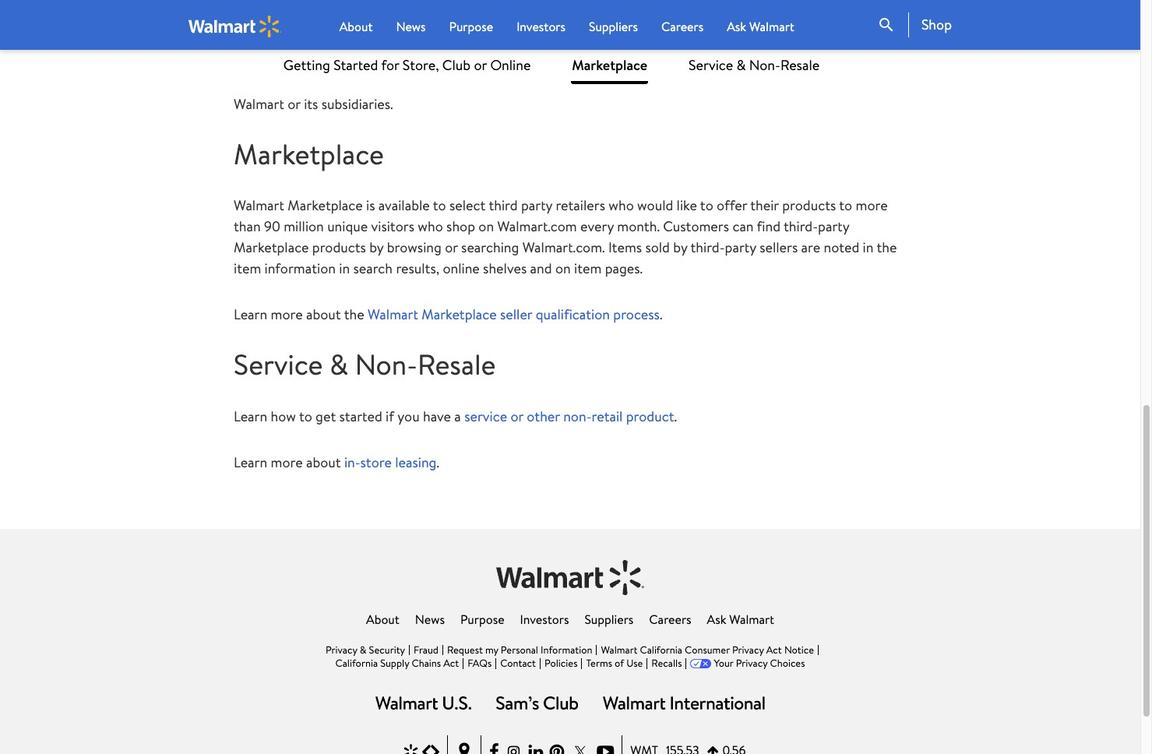 Task type: vqa. For each thing, say whether or not it's contained in the screenshot.
agreement
yes



Task type: describe. For each thing, give the bounding box(es) containing it.
notice
[[785, 643, 814, 657]]

marketplace down the 90
[[234, 238, 309, 257]]

1 horizontal spatial .
[[660, 305, 663, 324]]

terms of use
[[586, 656, 643, 670]]

will
[[566, 73, 586, 92]]

begin
[[566, 27, 599, 46]]

careers link for fraud
[[650, 611, 692, 628]]

walmart inside walmart california consumer privacy act notice california supply chains act
[[601, 643, 638, 657]]

ask walmart link for shop
[[727, 17, 795, 36]]

a
[[455, 407, 461, 426]]

third
[[489, 196, 518, 215]]

1 horizontal spatial non-
[[750, 55, 781, 75]]

0 horizontal spatial act
[[444, 656, 459, 670]]

marketplace down suppliers popup button
[[572, 55, 648, 75]]

1 vertical spatial click
[[348, 27, 379, 46]]

investors for investors link
[[520, 611, 569, 628]]

1 horizontal spatial search
[[878, 16, 896, 34]]

linkedin image
[[529, 742, 544, 754]]

walmart.com
[[498, 217, 577, 236]]

marketplace up 'million'
[[288, 196, 363, 215]]

learn more about the walmart marketplace seller qualification process .
[[234, 305, 663, 324]]

walmart inside self-registering your company does not guarantee you will be extended an agreement to do business with walmart or its subsidiaries.
[[234, 94, 284, 114]]

like
[[677, 196, 697, 215]]

product
[[626, 407, 675, 426]]

my
[[486, 643, 499, 657]]

the inside supplier checklist : click here to learn what information is needed account creation : click here and "create account" to begin the qualification process
[[602, 27, 622, 46]]

ask walmart for shop
[[727, 18, 795, 35]]

investors link
[[520, 611, 569, 628]]

1 horizontal spatial act
[[767, 643, 782, 657]]

1 vertical spatial service
[[234, 345, 323, 384]]

sellers
[[760, 238, 798, 257]]

needed
[[584, 6, 629, 25]]

pinterest image
[[550, 742, 564, 754]]

service inside service & non-resale link
[[689, 55, 734, 75]]

is inside the walmart marketplace is available to select third party retailers who would like to offer their products to more than 90 million unique visitors who shop on walmart.com every month. customers can find third-party marketplace products by browsing or searching walmart.com. items sold by third-party sellers are noted in the item information in search results, online shelves and on item pages.
[[366, 196, 375, 215]]

privacy left the security
[[326, 643, 357, 657]]

would
[[638, 196, 674, 215]]

month.
[[618, 217, 660, 236]]

purpose link
[[461, 611, 505, 628]]

about for about popup button
[[340, 18, 373, 35]]

you inside self-registering your company does not guarantee you will be extended an agreement to do business with walmart or its subsidiaries.
[[540, 73, 562, 92]]

are
[[802, 238, 821, 257]]

walmart california consumer privacy act notice california supply chains act
[[336, 643, 814, 670]]

your privacy choices link
[[714, 656, 805, 670]]

find
[[757, 217, 781, 236]]

shelves
[[483, 259, 527, 278]]

policies
[[545, 656, 578, 670]]

1 horizontal spatial on
[[556, 259, 571, 278]]

careers link for shop
[[662, 17, 704, 36]]

started
[[334, 55, 378, 75]]

about for in-
[[306, 453, 341, 472]]

or left other
[[511, 407, 524, 426]]

getting
[[284, 55, 330, 75]]

request
[[447, 643, 483, 657]]

privacy inside walmart california consumer privacy act notice california supply chains act
[[733, 643, 764, 657]]

1 horizontal spatial resale
[[781, 55, 820, 75]]

offer
[[717, 196, 748, 215]]

be
[[589, 73, 604, 92]]

company
[[362, 73, 416, 92]]

choices
[[770, 656, 805, 670]]

in-store leasing link
[[344, 453, 437, 472]]

faqs link
[[468, 656, 492, 670]]

1 horizontal spatial &
[[360, 643, 367, 657]]

1 vertical spatial &
[[330, 345, 348, 384]]

or inside self-registering your company does not guarantee you will be extended an agreement to do business with walmart or its subsidiaries.
[[288, 94, 301, 114]]

img 2 image
[[571, 742, 591, 754]]

2 item from the left
[[574, 259, 602, 278]]

learn
[[431, 6, 461, 25]]

2 vertical spatial .
[[437, 453, 440, 472]]

privacy right your
[[736, 656, 768, 670]]

purpose for purpose dropdown button
[[449, 18, 493, 35]]

0 vertical spatial click
[[350, 6, 380, 25]]

news for news dropdown button
[[396, 18, 426, 35]]

to inside self-registering your company does not guarantee you will be extended an agreement to do business with walmart or its subsidiaries.
[[754, 73, 768, 92]]

0 horizontal spatial the
[[344, 305, 364, 324]]

0 horizontal spatial party
[[521, 196, 553, 215]]

1 vertical spatial service & non-resale
[[234, 345, 496, 384]]

fraud
[[414, 643, 439, 657]]

0 vertical spatial service & non-resale
[[689, 55, 820, 75]]

self-
[[234, 73, 262, 92]]

or right club
[[474, 55, 487, 75]]

more for walmart marketplace is available to select third party retailers who would like to offer their products to more than 90 million unique visitors who shop on walmart.com every month. customers can find third-party marketplace products by browsing or searching walmart.com. items sold by third-party sellers are noted in the item information in search results, online shelves and on item pages.
[[271, 305, 303, 324]]

other
[[527, 407, 560, 426]]

2 horizontal spatial .
[[675, 407, 677, 426]]

qualification inside supplier checklist : click here to learn what information is needed account creation : click here and "create account" to begin the qualification process
[[626, 27, 700, 46]]

1 vertical spatial :
[[341, 27, 345, 46]]

marketplace down online
[[422, 305, 497, 324]]

supply
[[380, 656, 409, 670]]

0 vertical spatial here
[[383, 6, 411, 25]]

0 vertical spatial who
[[609, 196, 634, 215]]

items
[[609, 238, 642, 257]]

arrow up image
[[707, 745, 719, 754]]

every
[[581, 217, 614, 236]]

registering
[[262, 73, 328, 92]]

and inside the walmart marketplace is available to select third party retailers who would like to offer their products to more than 90 million unique visitors who shop on walmart.com every month. customers can find third-party marketplace products by browsing or searching walmart.com. items sold by third-party sellers are noted in the item information in search results, online shelves and on item pages.
[[530, 259, 552, 278]]

use
[[627, 656, 643, 670]]

policies link
[[545, 656, 578, 670]]

2 by from the left
[[674, 238, 688, 257]]

2 logs image from the left
[[497, 697, 578, 710]]

your privacy choices
[[714, 656, 805, 670]]

or inside the walmart marketplace is available to select third party retailers who would like to offer their products to more than 90 million unique visitors who shop on walmart.com every month. customers can find third-party marketplace products by browsing or searching walmart.com. items sold by third-party sellers are noted in the item information in search results, online shelves and on item pages.
[[445, 238, 458, 257]]

ask walmart for fraud
[[707, 611, 775, 628]]

about for the
[[306, 305, 341, 324]]

shop
[[922, 15, 952, 34]]

account creation link
[[234, 27, 341, 46]]

process inside supplier checklist : click here to learn what information is needed account creation : click here and "create account" to begin the qualification process
[[703, 27, 750, 46]]

not
[[452, 73, 472, 92]]

1 vertical spatial resale
[[418, 345, 496, 384]]

request my personal information
[[447, 643, 593, 657]]

an
[[668, 73, 682, 92]]

fraud link
[[414, 643, 439, 657]]

youtube play image
[[597, 742, 614, 754]]

"create
[[438, 27, 486, 46]]

visitors
[[371, 217, 415, 236]]

self-registering your company does not guarantee you will be extended an agreement to do business with walmart or its subsidiaries.
[[234, 73, 869, 114]]

results,
[[396, 259, 440, 278]]

0 vertical spatial third-
[[784, 217, 818, 236]]

walmart california consumer privacy act notice link
[[601, 643, 814, 657]]

news for news link
[[415, 611, 445, 628]]

shop link
[[909, 12, 952, 37]]

information inside supplier checklist : click here to learn what information is needed account creation : click here and "create account" to begin the qualification process
[[497, 6, 568, 25]]

supplier
[[234, 6, 283, 25]]

walmart.com.
[[523, 238, 605, 257]]

to left begin
[[549, 27, 562, 46]]

getting started for store, club or online
[[284, 55, 531, 75]]

your
[[331, 73, 358, 92]]

2 vertical spatial party
[[725, 238, 757, 257]]

their
[[751, 196, 779, 215]]

million
[[284, 217, 324, 236]]

club
[[443, 55, 471, 75]]

0 horizontal spatial on
[[479, 217, 494, 236]]

0 horizontal spatial products
[[312, 238, 366, 257]]

personal
[[501, 643, 539, 657]]

store,
[[403, 55, 439, 75]]

to left get
[[299, 407, 312, 426]]

terms
[[586, 656, 613, 670]]

ask walmart link for fraud
[[707, 611, 775, 628]]

unique
[[327, 217, 368, 236]]

sams club image
[[422, 742, 440, 754]]

more inside the walmart marketplace is available to select third party retailers who would like to offer their products to more than 90 million unique visitors who shop on walmart.com every month. customers can find third-party marketplace products by browsing or searching walmart.com. items sold by third-party sellers are noted in the item information in search results, online shelves and on item pages.
[[856, 196, 888, 215]]

0 horizontal spatial who
[[418, 217, 443, 236]]

what
[[464, 6, 494, 25]]

privacy & security link
[[326, 643, 405, 657]]

shop
[[447, 217, 475, 236]]

creation
[[288, 27, 341, 46]]

your
[[714, 656, 734, 670]]

guarantee
[[476, 73, 537, 92]]

ask for fraud
[[707, 611, 727, 628]]

walmart logo dark image
[[496, 560, 645, 595]]



Task type: locate. For each thing, give the bounding box(es) containing it.
news up fraud
[[415, 611, 445, 628]]

0 vertical spatial .
[[660, 305, 663, 324]]

agreement
[[685, 73, 751, 92]]

party up noted
[[818, 217, 850, 236]]

learn for learn more about the
[[234, 305, 268, 324]]

ask up service & non-resale link at right
[[727, 18, 747, 35]]

ask walmart link up service & non-resale link at right
[[727, 17, 795, 36]]

learn more about in-store leasing .
[[234, 453, 440, 472]]

1 horizontal spatial california
[[640, 643, 683, 657]]

in right noted
[[863, 238, 874, 257]]

customers
[[663, 217, 730, 236]]

california right of
[[640, 643, 683, 657]]

0 horizontal spatial ask
[[707, 611, 727, 628]]

who up "month."
[[609, 196, 634, 215]]

qualification up an
[[626, 27, 700, 46]]

0 vertical spatial on
[[479, 217, 494, 236]]

2 learn from the top
[[234, 407, 268, 426]]

1 horizontal spatial logs image
[[497, 697, 578, 710]]

1 vertical spatial .
[[675, 407, 677, 426]]

1 horizontal spatial products
[[783, 196, 837, 215]]

0 horizontal spatial process
[[614, 305, 660, 324]]

here
[[383, 6, 411, 25], [382, 27, 410, 46]]

0 vertical spatial purpose
[[449, 18, 493, 35]]

investors button
[[517, 17, 566, 36]]

0 vertical spatial and
[[413, 27, 435, 46]]

0 horizontal spatial resale
[[418, 345, 496, 384]]

and up store,
[[413, 27, 435, 46]]

to right like
[[701, 196, 714, 215]]

ask up "walmart california consumer privacy act notice" link
[[707, 611, 727, 628]]

0 vertical spatial more
[[856, 196, 888, 215]]

on
[[479, 217, 494, 236], [556, 259, 571, 278]]

about up started
[[340, 18, 373, 35]]

0 horizontal spatial .
[[437, 453, 440, 472]]

investors for 'investors' popup button
[[517, 18, 566, 35]]

location image
[[456, 742, 473, 754]]

here right about popup button
[[383, 6, 411, 25]]

0 vertical spatial careers link
[[662, 17, 704, 36]]

started
[[339, 407, 383, 426]]

facebook image
[[489, 742, 499, 754]]

careers link up an
[[662, 17, 704, 36]]

item down than
[[234, 259, 261, 278]]

than
[[234, 217, 261, 236]]

0 vertical spatial &
[[737, 55, 746, 75]]

retailers
[[556, 196, 606, 215]]

1 vertical spatial third-
[[691, 238, 725, 257]]

non-
[[564, 407, 592, 426]]

extended
[[607, 73, 664, 92]]

1 horizontal spatial qualification
[[626, 27, 700, 46]]

suppliers button
[[589, 17, 638, 36]]

is up begin
[[572, 6, 580, 25]]

walmart marketplace seller qualification process link
[[368, 305, 660, 324]]

faqs
[[468, 656, 492, 670]]

store
[[361, 453, 392, 472]]

3 learn from the top
[[234, 453, 268, 472]]

0 vertical spatial resale
[[781, 55, 820, 75]]

to up noted
[[840, 196, 853, 215]]

request my personal information link
[[447, 643, 593, 657]]

investors up "online"
[[517, 18, 566, 35]]

you left will
[[540, 73, 562, 92]]

who
[[609, 196, 634, 215], [418, 217, 443, 236]]

is up visitors
[[366, 196, 375, 215]]

about for "about" link
[[366, 611, 400, 628]]

can
[[733, 217, 754, 236]]

instagram image
[[505, 742, 523, 754]]

by right sold
[[674, 238, 688, 257]]

about button
[[340, 17, 373, 36]]

third-
[[784, 217, 818, 236], [691, 238, 725, 257]]

0 vertical spatial qualification
[[626, 27, 700, 46]]

1 by from the left
[[370, 238, 384, 257]]

to left learn
[[414, 6, 427, 25]]

about up the security
[[366, 611, 400, 628]]

products down unique
[[312, 238, 366, 257]]

walmart marketplace is available to select third party retailers who would like to offer their products to more than 90 million unique visitors who shop on walmart.com every month. customers can find third-party marketplace products by browsing or searching walmart.com. items sold by third-party sellers are noted in the item information in search results, online shelves and on item pages.
[[234, 196, 897, 278]]

the
[[602, 27, 622, 46], [877, 238, 897, 257], [344, 305, 364, 324]]

1 horizontal spatial process
[[703, 27, 750, 46]]

suppliers up terms of use
[[585, 611, 634, 628]]

1 vertical spatial process
[[614, 305, 660, 324]]

resale left with
[[781, 55, 820, 75]]

. down "have"
[[437, 453, 440, 472]]

here up for
[[382, 27, 410, 46]]

click up started
[[348, 27, 379, 46]]

2 horizontal spatial party
[[818, 217, 850, 236]]

purpose button
[[449, 17, 493, 36]]

resale
[[781, 55, 820, 75], [418, 345, 496, 384]]

privacy & security
[[326, 643, 405, 657]]

about link
[[366, 611, 400, 628]]

1 vertical spatial more
[[271, 305, 303, 324]]

1 horizontal spatial you
[[540, 73, 562, 92]]

marketplace down its
[[234, 135, 384, 174]]

& left the security
[[360, 643, 367, 657]]

2 horizontal spatial logs image
[[603, 697, 766, 710]]

0 vertical spatial :
[[343, 6, 346, 25]]

1 vertical spatial non-
[[355, 345, 418, 384]]

click
[[350, 6, 380, 25], [348, 27, 379, 46]]

click left news dropdown button
[[350, 6, 380, 25]]

1 vertical spatial here
[[382, 27, 410, 46]]

learn how to get started if you have a service or other non-retail product .
[[234, 407, 677, 426]]

process down pages. on the top of the page
[[614, 305, 660, 324]]

products
[[783, 196, 837, 215], [312, 238, 366, 257]]

information
[[541, 643, 593, 657]]

and inside supplier checklist : click here to learn what information is needed account creation : click here and "create account" to begin the qualification process
[[413, 27, 435, 46]]

0 vertical spatial you
[[540, 73, 562, 92]]

item
[[234, 259, 261, 278], [574, 259, 602, 278]]

does
[[420, 73, 448, 92]]

1 vertical spatial in
[[339, 259, 350, 278]]

& inside service & non-resale link
[[737, 55, 746, 75]]

walmart inside the walmart marketplace is available to select third party retailers who would like to offer their products to more than 90 million unique visitors who shop on walmart.com every month. customers can find third-party marketplace products by browsing or searching walmart.com. items sold by third-party sellers are noted in the item information in search results, online shelves and on item pages.
[[234, 196, 284, 215]]

noted
[[824, 238, 860, 257]]

0 vertical spatial news
[[396, 18, 426, 35]]

qualification right seller
[[536, 305, 610, 324]]

chains
[[412, 656, 441, 670]]

home image
[[189, 15, 281, 37]]

0 vertical spatial suppliers
[[589, 18, 638, 35]]

products up are
[[783, 196, 837, 215]]

by down visitors
[[370, 238, 384, 257]]

0 horizontal spatial &
[[330, 345, 348, 384]]

sold
[[646, 238, 670, 257]]

1 vertical spatial news
[[415, 611, 445, 628]]

service right an
[[689, 55, 734, 75]]

act right chains
[[444, 656, 459, 670]]

:
[[343, 6, 346, 25], [341, 27, 345, 46]]

1 vertical spatial who
[[418, 217, 443, 236]]

ask walmart up "walmart california consumer privacy act notice" link
[[707, 611, 775, 628]]

party down can
[[725, 238, 757, 257]]

information down 'million'
[[265, 259, 336, 278]]

logs image down 'contact' link
[[497, 697, 578, 710]]

0 vertical spatial careers
[[662, 18, 704, 35]]

you
[[540, 73, 562, 92], [398, 407, 420, 426]]

investors up the information
[[520, 611, 569, 628]]

2 vertical spatial &
[[360, 643, 367, 657]]

& up get
[[330, 345, 348, 384]]

news link
[[415, 611, 445, 628]]

learn for learn how to get started if you have a
[[234, 407, 268, 426]]

0 vertical spatial products
[[783, 196, 837, 215]]

0 horizontal spatial non-
[[355, 345, 418, 384]]

search inside the walmart marketplace is available to select third party retailers who would like to offer their products to more than 90 million unique visitors who shop on walmart.com every month. customers can find third-party marketplace products by browsing or searching walmart.com. items sold by third-party sellers are noted in the item information in search results, online shelves and on item pages.
[[353, 259, 393, 278]]

marketplace link
[[572, 47, 649, 84]]

0 horizontal spatial search
[[353, 259, 393, 278]]

1 vertical spatial investors
[[520, 611, 569, 628]]

is inside supplier checklist : click here to learn what information is needed account creation : click here and "create account" to begin the qualification process
[[572, 6, 580, 25]]

about
[[306, 305, 341, 324], [306, 453, 341, 472]]

1 vertical spatial about
[[366, 611, 400, 628]]

1 vertical spatial and
[[530, 259, 552, 278]]

third- down customers
[[691, 238, 725, 257]]

0 vertical spatial about
[[306, 305, 341, 324]]

0 horizontal spatial service
[[234, 345, 323, 384]]

1 vertical spatial qualification
[[536, 305, 610, 324]]

0 vertical spatial search
[[878, 16, 896, 34]]

california left supply
[[336, 656, 378, 670]]

2 vertical spatial more
[[271, 453, 303, 472]]

ask walmart link up "walmart california consumer privacy act notice" link
[[707, 611, 775, 628]]

careers up an
[[662, 18, 704, 35]]

checklist
[[286, 6, 343, 25]]

service & non-resale link
[[689, 47, 820, 84]]

california supply chains act link
[[336, 656, 459, 670]]

suppliers up marketplace link
[[589, 18, 638, 35]]

non- left business
[[750, 55, 781, 75]]

consumer
[[685, 643, 730, 657]]

online
[[443, 259, 480, 278]]

process up service & non-resale link at right
[[703, 27, 750, 46]]

learn for learn more about
[[234, 453, 268, 472]]

logs image down "recalls"
[[603, 697, 766, 710]]

do
[[771, 73, 786, 92]]

leasing
[[395, 453, 437, 472]]

logs image
[[375, 697, 472, 710], [497, 697, 578, 710], [603, 697, 766, 710]]

suppliers for suppliers link
[[585, 611, 634, 628]]

& left do
[[737, 55, 746, 75]]

or down "shop"
[[445, 238, 458, 257]]

supplier checklist : click here to learn what information is needed account creation : click here and "create account" to begin the qualification process
[[234, 6, 750, 46]]

in down unique
[[339, 259, 350, 278]]

careers link up recalls link
[[650, 611, 692, 628]]

suppliers link
[[585, 611, 634, 628]]

0 vertical spatial in
[[863, 238, 874, 257]]

select
[[450, 196, 486, 215]]

0 horizontal spatial third-
[[691, 238, 725, 257]]

third- up are
[[784, 217, 818, 236]]

0 horizontal spatial in
[[339, 259, 350, 278]]

1 vertical spatial on
[[556, 259, 571, 278]]

1 vertical spatial the
[[877, 238, 897, 257]]

online
[[491, 55, 531, 75]]

0 horizontal spatial service & non-resale
[[234, 345, 496, 384]]

how
[[271, 407, 296, 426]]

1 horizontal spatial ask
[[727, 18, 747, 35]]

2 about from the top
[[306, 453, 341, 472]]

more for learn how to get started if you have a
[[271, 453, 303, 472]]

terms of use link
[[586, 656, 643, 670]]

0 vertical spatial party
[[521, 196, 553, 215]]

0 horizontal spatial california
[[336, 656, 378, 670]]

1 vertical spatial party
[[818, 217, 850, 236]]

1 about from the top
[[306, 305, 341, 324]]

1 horizontal spatial third-
[[784, 217, 818, 236]]

on down the walmart.com.
[[556, 259, 571, 278]]

. down sold
[[660, 305, 663, 324]]

or
[[474, 55, 487, 75], [288, 94, 301, 114], [445, 238, 458, 257], [511, 407, 524, 426]]

you right if
[[398, 407, 420, 426]]

available
[[379, 196, 430, 215]]

by
[[370, 238, 384, 257], [674, 238, 688, 257]]

1 vertical spatial is
[[366, 196, 375, 215]]

1 horizontal spatial item
[[574, 259, 602, 278]]

in
[[863, 238, 874, 257], [339, 259, 350, 278]]

0 vertical spatial about
[[340, 18, 373, 35]]

1 vertical spatial suppliers
[[585, 611, 634, 628]]

0 vertical spatial service
[[689, 55, 734, 75]]

to
[[414, 6, 427, 25], [549, 27, 562, 46], [754, 73, 768, 92], [433, 196, 446, 215], [701, 196, 714, 215], [840, 196, 853, 215], [299, 407, 312, 426]]

recalls link
[[652, 656, 682, 670]]

privacy right consumer
[[733, 643, 764, 657]]

logs image down chains
[[375, 697, 472, 710]]

1 vertical spatial ask
[[707, 611, 727, 628]]

or left its
[[288, 94, 301, 114]]

1 vertical spatial search
[[353, 259, 393, 278]]

to left do
[[754, 73, 768, 92]]

ask walmart link
[[727, 17, 795, 36], [707, 611, 775, 628]]

browsing
[[387, 238, 442, 257]]

careers
[[662, 18, 704, 35], [650, 611, 692, 628]]

1 item from the left
[[234, 259, 261, 278]]

0 vertical spatial process
[[703, 27, 750, 46]]

subsidiaries.
[[322, 94, 393, 114]]

on up searching
[[479, 217, 494, 236]]

news left learn
[[396, 18, 426, 35]]

1 horizontal spatial who
[[609, 196, 634, 215]]

spark image
[[403, 742, 420, 754]]

0 horizontal spatial logs image
[[375, 697, 472, 710]]

seller
[[500, 305, 533, 324]]

1 horizontal spatial by
[[674, 238, 688, 257]]

act left notice
[[767, 643, 782, 657]]

recalls
[[652, 656, 682, 670]]

pages.
[[605, 259, 643, 278]]

. right retail
[[675, 407, 677, 426]]

in-
[[344, 453, 361, 472]]

1 horizontal spatial and
[[530, 259, 552, 278]]

1 horizontal spatial in
[[863, 238, 874, 257]]

resale down "learn more about the walmart marketplace seller qualification process ."
[[418, 345, 496, 384]]

90
[[264, 217, 281, 236]]

1 vertical spatial about
[[306, 453, 341, 472]]

item down the walmart.com.
[[574, 259, 602, 278]]

careers for shop
[[662, 18, 704, 35]]

0 horizontal spatial is
[[366, 196, 375, 215]]

of
[[615, 656, 624, 670]]

1 logs image from the left
[[375, 697, 472, 710]]

1 vertical spatial you
[[398, 407, 420, 426]]

information inside the walmart marketplace is available to select third party retailers who would like to offer their products to more than 90 million unique visitors who shop on walmart.com every month. customers can find third-party marketplace products by browsing or searching walmart.com. items sold by third-party sellers are noted in the item information in search results, online shelves and on item pages.
[[265, 259, 336, 278]]

1 horizontal spatial service
[[689, 55, 734, 75]]

non- up if
[[355, 345, 418, 384]]

process
[[703, 27, 750, 46], [614, 305, 660, 324]]

0 horizontal spatial and
[[413, 27, 435, 46]]

1 vertical spatial information
[[265, 259, 336, 278]]

3 logs image from the left
[[603, 697, 766, 710]]

to left select
[[433, 196, 446, 215]]

careers for fraud
[[650, 611, 692, 628]]

0 vertical spatial information
[[497, 6, 568, 25]]

party up the 'walmart.com'
[[521, 196, 553, 215]]

1 horizontal spatial is
[[572, 6, 580, 25]]

1 learn from the top
[[234, 305, 268, 324]]

2 vertical spatial learn
[[234, 453, 268, 472]]

careers up recalls link
[[650, 611, 692, 628]]

service up how
[[234, 345, 323, 384]]

for
[[381, 55, 399, 75]]

account
[[234, 27, 285, 46]]

the inside the walmart marketplace is available to select third party retailers who would like to offer their products to more than 90 million unique visitors who shop on walmart.com every month. customers can find third-party marketplace products by browsing or searching walmart.com. items sold by third-party sellers are noted in the item information in search results, online shelves and on item pages.
[[877, 238, 897, 257]]

ask walmart up service & non-resale link at right
[[727, 18, 795, 35]]

purpose for purpose link
[[461, 611, 505, 628]]

1 horizontal spatial the
[[602, 27, 622, 46]]

information up account" at the top left of page
[[497, 6, 568, 25]]

ask for shop
[[727, 18, 747, 35]]

0 horizontal spatial you
[[398, 407, 420, 426]]

getting started for store, club or online link
[[284, 47, 531, 84]]

search left shop link
[[878, 16, 896, 34]]

supplier checklist link
[[234, 6, 343, 25]]

and down the walmart.com.
[[530, 259, 552, 278]]

.
[[660, 305, 663, 324], [675, 407, 677, 426], [437, 453, 440, 472]]

1 vertical spatial ask walmart link
[[707, 611, 775, 628]]

0 horizontal spatial qualification
[[536, 305, 610, 324]]

search left results,
[[353, 259, 393, 278]]

learn
[[234, 305, 268, 324], [234, 407, 268, 426], [234, 453, 268, 472]]

suppliers for suppliers popup button
[[589, 18, 638, 35]]

who up browsing
[[418, 217, 443, 236]]



